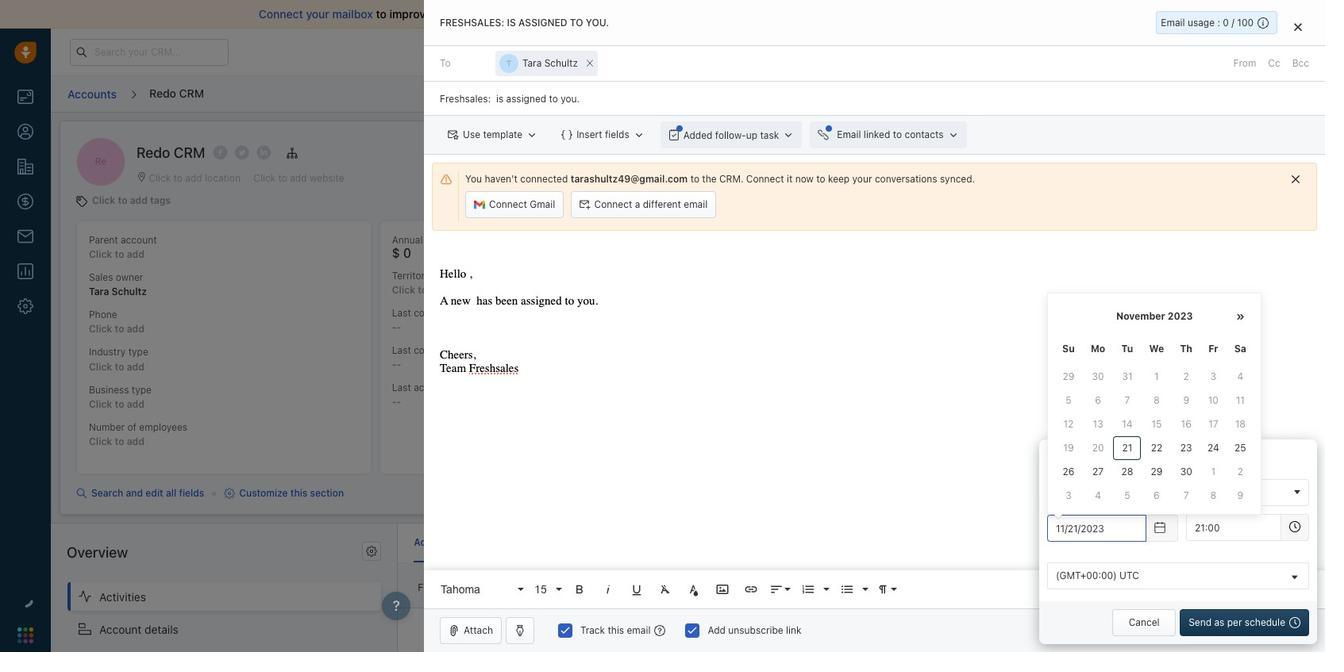 Task type: describe. For each thing, give the bounding box(es) containing it.
25
[[1235, 442, 1246, 454]]

activity timeline
[[414, 537, 489, 549]]

send for send
[[1254, 625, 1277, 637]]

0 vertical spatial 4
[[1238, 371, 1244, 383]]

freshworks switcher image
[[17, 628, 33, 644]]

0 vertical spatial redo crm
[[149, 86, 204, 100]]

track this email
[[580, 625, 651, 637]]

november 2023
[[1116, 310, 1193, 322]]

click inside business type click to add
[[89, 398, 112, 410]]

1 vertical spatial 30
[[1180, 466, 1192, 478]]

paragraph format image
[[876, 583, 890, 597]]

connect a different email button
[[571, 191, 716, 218]]

to right the want
[[1147, 449, 1158, 462]]

time inside 'button'
[[563, 582, 583, 594]]

search and edit all fields link
[[76, 487, 204, 501]]

1 horizontal spatial 3
[[1211, 371, 1217, 383]]

1 vertical spatial 7
[[1184, 490, 1189, 502]]

1 horizontal spatial 8
[[1211, 490, 1217, 502]]

align image
[[770, 583, 784, 597]]

do
[[1081, 449, 1094, 462]]

0 vertical spatial of
[[628, 7, 639, 21]]

31
[[1122, 371, 1133, 383]]

all time periods button
[[545, 578, 634, 598]]

employees
[[139, 421, 187, 433]]

to inside number of employees click to add
[[115, 436, 124, 448]]

keep
[[828, 173, 850, 185]]

0 for $
[[403, 246, 411, 261]]

by for filter
[[443, 582, 454, 594]]

1 vertical spatial 29
[[1151, 466, 1163, 478]]

(gmt+00:00) utc
[[1056, 570, 1139, 582]]

to inside email linked to contacts button
[[893, 129, 902, 141]]

trial
[[913, 46, 929, 56]]

click inside parent account click to add
[[89, 249, 112, 261]]

send as per schedule
[[1189, 617, 1286, 629]]

tara inside the tara schultz ×
[[523, 57, 542, 69]]

added
[[683, 129, 713, 141]]

1 vertical spatial deal
[[771, 581, 790, 593]]

last activity type --
[[392, 382, 469, 408]]

add inside number of employees click to add
[[127, 436, 144, 448]]

per
[[1227, 617, 1242, 629]]

tags
[[150, 195, 171, 206]]

territory click to add
[[392, 270, 448, 296]]

cancel
[[1129, 617, 1160, 629]]

all time periods
[[549, 582, 619, 594]]

0 vertical spatial email
[[642, 7, 670, 21]]

to inside business type click to add
[[115, 398, 124, 410]]

add left tags
[[130, 195, 148, 206]]

use template button
[[440, 122, 546, 149]]

industry
[[89, 347, 126, 358]]

linkedin circled image
[[257, 145, 271, 161]]

1 horizontal spatial 6
[[1154, 490, 1160, 502]]

connected
[[520, 173, 568, 185]]

insert image (⌘p) image
[[716, 583, 730, 597]]

bold (⌘b) image
[[573, 583, 587, 597]]

last for last contacted mode
[[392, 345, 411, 357]]

send for send as per schedule
[[1189, 617, 1212, 629]]

activities
[[99, 590, 146, 604]]

customize this section link
[[224, 487, 344, 501]]

tu
[[1122, 343, 1133, 355]]

Write a subject line text field
[[424, 82, 1325, 115]]

13
[[1093, 418, 1103, 430]]

0 vertical spatial crm
[[179, 86, 204, 100]]

time inside last contacted time --
[[462, 307, 481, 319]]

(gmt+00:00)
[[1056, 570, 1117, 582]]

you
[[465, 173, 482, 185]]

connect gmail
[[489, 199, 555, 211]]

draft saved
[[1152, 625, 1205, 637]]

th
[[1180, 343, 1193, 355]]

sales
[[89, 272, 113, 284]]

haven't
[[485, 173, 518, 185]]

type inside last activity type --
[[449, 382, 469, 394]]

1 horizontal spatial 5
[[1125, 490, 1130, 502]]

want
[[1119, 449, 1144, 462]]

18
[[1235, 418, 1246, 430]]

follow-
[[715, 129, 746, 141]]

0 vertical spatial 21
[[964, 46, 973, 56]]

italic (⌘i) image
[[601, 583, 615, 597]]

bcc
[[1292, 57, 1309, 69]]

0 vertical spatial 30
[[1092, 371, 1104, 383]]

0 vertical spatial 5
[[1066, 395, 1072, 407]]

linked
[[864, 129, 890, 141]]

15 button
[[529, 574, 564, 606]]

mailbox
[[332, 7, 373, 21]]

$
[[392, 246, 400, 261]]

customize
[[239, 488, 288, 499]]

24
[[1208, 442, 1219, 454]]

freshsales:  is assigned to you.
[[440, 17, 609, 29]]

all activities link
[[461, 578, 533, 598]]

close image
[[1294, 22, 1302, 32]]

:
[[1218, 17, 1220, 29]]

email for email linked to contacts
[[837, 129, 861, 141]]

application containing tahoma
[[424, 239, 1325, 609]]

schultz inside sales owner tara schultz
[[112, 286, 147, 298]]

revenue
[[426, 234, 461, 246]]

1 vertical spatial 3
[[1066, 490, 1072, 502]]

november
[[1116, 310, 1165, 322]]

and inside button
[[1099, 487, 1115, 499]]

unordered list image
[[840, 583, 854, 597]]

× dialog
[[424, 0, 1325, 653]]

0 vertical spatial 2
[[1184, 371, 1189, 383]]

to right now
[[816, 173, 825, 185]]

to inside parent account click to add
[[115, 249, 124, 261]]

parent
[[89, 234, 118, 246]]

(gmt+00:00) utc link
[[1048, 564, 1308, 589]]

crm.
[[719, 173, 744, 185]]

draft
[[1152, 625, 1175, 637]]

sa
[[1235, 343, 1247, 355]]

to left tags
[[118, 195, 127, 206]]

-- text field
[[1047, 515, 1147, 542]]

customize this section
[[239, 488, 344, 499]]

connect your mailbox to improve deliverability and enable 2-way sync of email conversations.
[[259, 7, 749, 21]]

fields inside button
[[605, 129, 630, 141]]

click inside the territory click to add
[[392, 284, 415, 296]]

0 for :
[[1223, 17, 1229, 29]]

activity
[[414, 537, 450, 549]]

contacted for time
[[414, 307, 459, 319]]

connect for connect gmail
[[489, 199, 527, 211]]

email linked to contacts button
[[810, 122, 967, 149]]

assigned
[[519, 17, 567, 29]]

fr
[[1209, 343, 1219, 355]]

0 horizontal spatial 8
[[1154, 395, 1160, 407]]

1 vertical spatial contacts
[[661, 582, 700, 594]]

enable
[[527, 7, 562, 21]]

pick
[[1055, 487, 1073, 499]]

×
[[586, 54, 594, 71]]

contacts inside '×' dialog
[[905, 129, 944, 141]]

insert link (⌘k) image
[[744, 583, 758, 597]]

your inside '×' dialog
[[852, 173, 872, 185]]

time inside button
[[1118, 487, 1138, 499]]

territory
[[392, 270, 430, 282]]

2-
[[565, 7, 577, 21]]

click up the parent
[[92, 195, 115, 206]]

unsubscribe
[[728, 625, 784, 637]]

1 horizontal spatial 21
[[1122, 442, 1133, 454]]

1 vertical spatial crm
[[174, 145, 205, 161]]

to inside the territory click to add
[[418, 284, 427, 296]]

11
[[1236, 395, 1245, 407]]

annual revenue $ 0
[[392, 234, 461, 261]]

insert fields button
[[554, 122, 653, 149]]

timeline
[[452, 537, 489, 549]]

0 horizontal spatial activities
[[479, 582, 519, 594]]

to left the
[[691, 173, 700, 185]]

ordered list image
[[801, 583, 816, 597]]

2 horizontal spatial this
[[1189, 449, 1209, 462]]

of inside number of employees click to add
[[127, 421, 137, 433]]

search and edit all fields
[[91, 488, 204, 499]]

0 vertical spatial your
[[306, 7, 329, 21]]



Task type: locate. For each thing, give the bounding box(es) containing it.
1 horizontal spatial contacts
[[905, 129, 944, 141]]

insert
[[577, 129, 602, 141]]

facebook circled image
[[213, 145, 227, 161]]

connect for connect your mailbox to improve deliverability and enable 2-way sync of email conversations.
[[259, 7, 303, 21]]

last inside last contacted mode --
[[392, 345, 411, 357]]

4
[[1238, 371, 1244, 383], [1095, 490, 1101, 502]]

click down the parent
[[89, 249, 112, 261]]

0 inside the annual revenue $ 0
[[403, 246, 411, 261]]

your left mailbox
[[306, 7, 329, 21]]

None text field
[[1186, 515, 1282, 542]]

email
[[1161, 17, 1185, 29], [837, 129, 861, 141]]

0 vertical spatial fields
[[605, 129, 630, 141]]

to down "territory"
[[418, 284, 427, 296]]

1 vertical spatial contacted
[[414, 345, 459, 357]]

is
[[507, 17, 516, 29]]

click inside phone click to add
[[89, 324, 112, 335]]

30 down send
[[1180, 466, 1192, 478]]

0 horizontal spatial 15
[[534, 583, 547, 596]]

contacted down the territory click to add
[[414, 307, 459, 319]]

23
[[1181, 442, 1192, 454]]

type inside 'industry type click to add'
[[128, 347, 148, 358]]

deliverability
[[435, 7, 502, 21]]

1 vertical spatial 5
[[1125, 490, 1130, 502]]

1 horizontal spatial send
[[1254, 625, 1277, 637]]

all
[[465, 582, 476, 594], [549, 582, 561, 594]]

email inside "button"
[[684, 199, 708, 211]]

1 horizontal spatial by
[[746, 235, 757, 247]]

0 horizontal spatial schultz
[[112, 286, 147, 298]]

add inside parent account click to add
[[127, 249, 144, 261]]

2 contacted from the top
[[414, 345, 459, 357]]

email for email usage : 0 / 100
[[1161, 17, 1185, 29]]

schultz down owner
[[112, 286, 147, 298]]

2 vertical spatial time
[[563, 582, 583, 594]]

time up the mode
[[462, 307, 481, 319]]

click inside 'industry type click to add'
[[89, 361, 112, 373]]

1 all from the left
[[465, 582, 476, 594]]

1 down we
[[1155, 371, 1159, 383]]

0
[[1223, 17, 1229, 29], [403, 246, 411, 261]]

15 inside popup button
[[534, 583, 547, 596]]

this right send
[[1189, 449, 1209, 462]]

redo down "search your crm..." "text field"
[[149, 86, 176, 100]]

contacts right "no"
[[661, 582, 700, 594]]

by right filter
[[443, 582, 454, 594]]

the
[[702, 173, 717, 185]]

1 vertical spatial 1
[[1211, 466, 1216, 478]]

contacted inside last contacted mode --
[[414, 345, 459, 357]]

number of employees click to add
[[89, 421, 187, 448]]

periods
[[586, 582, 619, 594]]

in
[[954, 46, 961, 56]]

all left bold (⌘b) icon
[[549, 582, 561, 594]]

6
[[1095, 395, 1101, 407], [1154, 490, 1160, 502]]

last inside last contacted time --
[[392, 307, 411, 319]]

insert fields
[[577, 129, 630, 141]]

of right sync
[[628, 7, 639, 21]]

to down the parent
[[115, 249, 124, 261]]

28
[[1122, 466, 1133, 478]]

a
[[635, 199, 640, 211]]

contacted for mode
[[414, 345, 459, 357]]

email left usage
[[1161, 17, 1185, 29]]

explore plans link
[[1017, 42, 1096, 61]]

4 up 11 on the bottom right of page
[[1238, 371, 1244, 383]]

underline (⌘u) image
[[630, 583, 644, 597]]

add inside business type click to add
[[127, 398, 144, 410]]

1 horizontal spatial time
[[563, 582, 583, 594]]

0 vertical spatial 8
[[1154, 395, 1160, 407]]

all right filter by
[[465, 582, 476, 594]]

1
[[1155, 371, 1159, 383], [1211, 466, 1216, 478]]

1 vertical spatial 6
[[1154, 490, 1160, 502]]

crm
[[179, 86, 204, 100], [174, 145, 205, 161]]

0 horizontal spatial of
[[127, 421, 137, 433]]

0 vertical spatial this
[[1189, 449, 1209, 462]]

send right per
[[1254, 625, 1277, 637]]

connect a different email
[[594, 199, 708, 211]]

1 horizontal spatial 15
[[1152, 418, 1162, 430]]

0 horizontal spatial 6
[[1095, 395, 1101, 407]]

8 down email?
[[1211, 490, 1217, 502]]

0 horizontal spatial 0
[[403, 246, 411, 261]]

1 horizontal spatial your
[[852, 173, 872, 185]]

your trial ends in 21 days
[[891, 46, 995, 56]]

phone click to add
[[89, 309, 144, 335]]

contacts right the linked
[[905, 129, 944, 141]]

4 down 27
[[1095, 490, 1101, 502]]

tahoma button
[[435, 574, 526, 606]]

5
[[1066, 395, 1072, 407], [1125, 490, 1130, 502]]

type right activity
[[449, 382, 469, 394]]

0 vertical spatial 29
[[1063, 371, 1075, 383]]

1 vertical spatial 0
[[403, 246, 411, 261]]

7 down send
[[1184, 490, 1189, 502]]

1 horizontal spatial 29
[[1151, 466, 1163, 478]]

activities left unordered list icon on the bottom right of the page
[[793, 581, 833, 593]]

last inside last activity type --
[[392, 382, 411, 394]]

1 vertical spatial of
[[127, 421, 137, 433]]

last left activity
[[392, 382, 411, 394]]

0 horizontal spatial 21
[[964, 46, 973, 56]]

redo up tags
[[137, 145, 170, 161]]

ends
[[931, 46, 951, 56]]

click down industry
[[89, 361, 112, 373]]

0 horizontal spatial email
[[837, 129, 861, 141]]

conversations
[[875, 173, 937, 185]]

added follow-up task button
[[660, 122, 802, 149], [660, 122, 802, 149]]

and right date
[[1099, 487, 1115, 499]]

no
[[646, 582, 658, 594]]

6 up 13
[[1095, 395, 1101, 407]]

0 vertical spatial 7
[[1125, 395, 1130, 407]]

0 horizontal spatial and
[[126, 488, 143, 499]]

and left 'edit'
[[126, 488, 143, 499]]

click to add tags
[[92, 195, 171, 206]]

0 vertical spatial 15
[[1152, 418, 1162, 430]]

9
[[1183, 395, 1190, 407], [1238, 490, 1244, 502]]

email inside button
[[837, 129, 861, 141]]

1 horizontal spatial all
[[549, 582, 561, 594]]

twitter circled image
[[235, 145, 249, 161]]

by for deals
[[746, 235, 757, 247]]

2 vertical spatial email
[[627, 625, 651, 637]]

5 down "28"
[[1125, 490, 1130, 502]]

click inside number of employees click to add
[[89, 436, 112, 448]]

section
[[310, 488, 344, 499]]

1 down email?
[[1211, 466, 1216, 478]]

tara down freshsales:  is assigned to you.
[[523, 57, 542, 69]]

0 right $
[[403, 246, 411, 261]]

last
[[392, 307, 411, 319], [392, 345, 411, 357], [392, 382, 411, 394]]

2 horizontal spatial and
[[1099, 487, 1115, 499]]

time left "periods" on the bottom left of the page
[[563, 582, 583, 594]]

date
[[1076, 487, 1096, 499]]

email linked to contacts
[[837, 129, 944, 141]]

type for business type click to add
[[132, 384, 152, 396]]

schedule
[[1245, 617, 1286, 629]]

sales owner tara schultz
[[89, 272, 147, 298]]

0 horizontal spatial by
[[443, 582, 454, 594]]

add inside 'industry type click to add'
[[127, 361, 144, 373]]

time down "28"
[[1118, 487, 1138, 499]]

to down number
[[115, 436, 124, 448]]

to down industry
[[115, 361, 124, 373]]

annual
[[392, 234, 423, 246]]

2 vertical spatial this
[[608, 625, 624, 637]]

add inside phone click to add
[[127, 324, 144, 335]]

2 vertical spatial last
[[392, 382, 411, 394]]

0 vertical spatial 1
[[1155, 371, 1159, 383]]

1 vertical spatial redo
[[137, 145, 170, 161]]

1 vertical spatial last
[[392, 345, 411, 357]]

your
[[306, 7, 329, 21], [852, 173, 872, 185]]

29 down su
[[1063, 371, 1075, 383]]

21
[[964, 46, 973, 56], [1122, 442, 1133, 454]]

activity
[[414, 382, 446, 394]]

email down the
[[684, 199, 708, 211]]

this left section
[[291, 488, 308, 499]]

connect inside button
[[489, 199, 527, 211]]

email left the linked
[[837, 129, 861, 141]]

0 right :
[[1223, 17, 1229, 29]]

0 horizontal spatial your
[[306, 7, 329, 21]]

redo crm up tags
[[137, 145, 205, 161]]

email right sync
[[642, 7, 670, 21]]

9 up 16
[[1183, 395, 1190, 407]]

and left enable
[[505, 7, 524, 21]]

add
[[130, 195, 148, 206], [127, 249, 144, 261], [430, 284, 448, 296], [127, 324, 144, 335], [127, 361, 144, 373], [127, 398, 144, 410], [127, 436, 144, 448]]

type for industry type click to add
[[128, 347, 148, 358]]

mng settings image
[[366, 546, 377, 557]]

0 vertical spatial 3
[[1211, 371, 1217, 383]]

last for last contacted time
[[392, 307, 411, 319]]

explore plans
[[1025, 45, 1087, 57]]

to right mailbox
[[376, 7, 387, 21]]

9 down email?
[[1238, 490, 1244, 502]]

click down phone
[[89, 324, 112, 335]]

1 horizontal spatial activities
[[793, 581, 833, 593]]

fields right insert
[[605, 129, 630, 141]]

this for track this email
[[608, 625, 624, 637]]

send left as
[[1189, 617, 1212, 629]]

0 horizontal spatial this
[[291, 488, 308, 499]]

1 vertical spatial redo crm
[[137, 145, 205, 161]]

0 horizontal spatial 4
[[1095, 490, 1101, 502]]

26
[[1063, 466, 1075, 478]]

when do you want to send this email?
[[1047, 449, 1245, 462]]

crm down "search your crm..." "text field"
[[179, 86, 204, 100]]

send
[[1161, 449, 1186, 462]]

tara down 'sales'
[[89, 286, 109, 298]]

1 vertical spatial 9
[[1238, 490, 1244, 502]]

email image
[[1168, 45, 1179, 59]]

to right the linked
[[893, 129, 902, 141]]

0 horizontal spatial time
[[462, 307, 481, 319]]

1 vertical spatial your
[[852, 173, 872, 185]]

way
[[577, 7, 598, 21]]

redo crm
[[149, 86, 204, 100], [137, 145, 205, 161]]

task
[[760, 129, 779, 141]]

1 contacted from the top
[[414, 307, 459, 319]]

utc
[[1120, 570, 1139, 582]]

to left you.
[[570, 17, 583, 29]]

contacted inside last contacted time --
[[414, 307, 459, 319]]

20
[[1092, 442, 1104, 454]]

it
[[787, 173, 793, 185]]

type inside business type click to add
[[132, 384, 152, 396]]

show deal activities
[[744, 581, 833, 593]]

3 up 10
[[1211, 371, 1217, 383]]

2 last from the top
[[392, 345, 411, 357]]

type right business at bottom left
[[132, 384, 152, 396]]

email?
[[1212, 449, 1245, 462]]

1 last from the top
[[392, 307, 411, 319]]

2 down th on the bottom right
[[1184, 371, 1189, 383]]

27
[[1093, 466, 1104, 478]]

connect left mailbox
[[259, 7, 303, 21]]

this for customize this section
[[291, 488, 308, 499]]

2 all from the left
[[549, 582, 561, 594]]

0 vertical spatial tara
[[523, 57, 542, 69]]

you
[[1097, 449, 1116, 462]]

0 inside '×' dialog
[[1223, 17, 1229, 29]]

this
[[1189, 449, 1209, 462], [291, 488, 308, 499], [608, 625, 624, 637]]

1 horizontal spatial 1
[[1211, 466, 1216, 478]]

add up 'industry type click to add'
[[127, 324, 144, 335]]

connect left "it" at the top
[[746, 173, 784, 185]]

tara inside sales owner tara schultz
[[89, 286, 109, 298]]

add down account
[[127, 249, 144, 261]]

0 vertical spatial 0
[[1223, 17, 1229, 29]]

30 down mo
[[1092, 371, 1104, 383]]

3 last from the top
[[392, 382, 411, 394]]

connect your mailbox link
[[259, 7, 376, 21]]

1 vertical spatial 4
[[1095, 490, 1101, 502]]

add inside the territory click to add
[[430, 284, 448, 296]]

5 up 12
[[1066, 395, 1072, 407]]

use template
[[463, 129, 523, 141]]

type
[[128, 347, 148, 358], [449, 382, 469, 394], [132, 384, 152, 396]]

fields
[[605, 129, 630, 141], [179, 488, 204, 499]]

all inside 'button'
[[549, 582, 561, 594]]

0 vertical spatial email
[[1161, 17, 1185, 29]]

number
[[89, 421, 125, 433]]

more misc image
[[1290, 583, 1304, 597]]

8 up 22
[[1154, 395, 1160, 407]]

last for last activity type
[[392, 382, 411, 394]]

this right track
[[608, 625, 624, 637]]

last contacted time --
[[392, 307, 481, 334]]

your right keep
[[852, 173, 872, 185]]

0 vertical spatial deal
[[759, 235, 778, 247]]

up
[[746, 129, 758, 141]]

0 vertical spatial 9
[[1183, 395, 1190, 407]]

deal
[[759, 235, 778, 247], [771, 581, 790, 593]]

show
[[744, 581, 769, 593]]

0 horizontal spatial fields
[[179, 488, 204, 499]]

0 horizontal spatial 3
[[1066, 490, 1072, 502]]

2 down email?
[[1238, 466, 1243, 478]]

of right number
[[127, 421, 137, 433]]

deal right show
[[771, 581, 790, 593]]

schultz left × link
[[544, 57, 578, 69]]

1 horizontal spatial email
[[1161, 17, 1185, 29]]

0 vertical spatial 6
[[1095, 395, 1101, 407]]

1 vertical spatial tara
[[89, 286, 109, 298]]

crm left facebook circled icon
[[174, 145, 205, 161]]

2023
[[1168, 310, 1193, 322]]

1 vertical spatial email
[[837, 129, 861, 141]]

redo crm down "search your crm..." "text field"
[[149, 86, 204, 100]]

business
[[89, 384, 129, 396]]

email down the underline (⌘u) 'icon' in the bottom of the page
[[627, 625, 651, 637]]

account details
[[99, 623, 179, 636]]

/
[[1232, 17, 1235, 29]]

contacted down last contacted time --
[[414, 345, 459, 357]]

7 down 31
[[1125, 395, 1130, 407]]

connect left a
[[594, 199, 632, 211]]

redo
[[149, 86, 176, 100], [137, 145, 170, 161]]

12
[[1064, 418, 1074, 430]]

1 horizontal spatial and
[[505, 7, 524, 21]]

all for all time periods
[[549, 582, 561, 594]]

next month image
[[1236, 311, 1245, 323]]

0 horizontal spatial 30
[[1092, 371, 1104, 383]]

6 down when do you want to send this email?
[[1154, 490, 1160, 502]]

0 horizontal spatial all
[[465, 582, 476, 594]]

click down "territory"
[[392, 284, 415, 296]]

1 vertical spatial time
[[1118, 487, 1138, 499]]

29 down when do you want to send this email?
[[1151, 466, 1163, 478]]

1 horizontal spatial fields
[[605, 129, 630, 141]]

tara schultz ×
[[523, 54, 594, 71]]

1 vertical spatial email
[[684, 199, 708, 211]]

activities up attach at left
[[479, 582, 519, 594]]

15 left bold (⌘b) icon
[[534, 583, 547, 596]]

8
[[1154, 395, 1160, 407], [1211, 490, 1217, 502]]

connect
[[259, 7, 303, 21], [746, 173, 784, 185], [489, 199, 527, 211], [594, 199, 632, 211]]

all for all activities
[[465, 582, 476, 594]]

3 left date
[[1066, 490, 1072, 502]]

Search your CRM... text field
[[70, 39, 229, 66]]

added follow-up task
[[683, 129, 779, 141]]

connect for connect a different email
[[594, 199, 632, 211]]

application
[[424, 239, 1325, 609]]

1 vertical spatial fields
[[179, 488, 204, 499]]

1 horizontal spatial 2
[[1238, 466, 1243, 478]]

deals by deal stage
[[718, 235, 806, 247]]

attach
[[464, 625, 493, 637]]

0 horizontal spatial 29
[[1063, 371, 1075, 383]]

0 vertical spatial contacts
[[905, 129, 944, 141]]

schultz inside the tara schultz ×
[[544, 57, 578, 69]]

type right industry
[[128, 347, 148, 358]]

deals
[[718, 235, 743, 247]]

17
[[1209, 418, 1219, 430]]

connect gmail button
[[465, 191, 564, 218]]

1 vertical spatial 2
[[1238, 466, 1243, 478]]

last down the territory click to add
[[392, 307, 411, 319]]

to inside 'industry type click to add'
[[115, 361, 124, 373]]

click down business at bottom left
[[89, 398, 112, 410]]

add up last contacted time --
[[430, 284, 448, 296]]

1 horizontal spatial tara
[[523, 57, 542, 69]]

add down employees
[[127, 436, 144, 448]]

no contacts button
[[642, 578, 715, 598]]

21 right in
[[964, 46, 973, 56]]

15 up 22
[[1152, 418, 1162, 430]]

1 horizontal spatial 30
[[1180, 466, 1192, 478]]

to down phone
[[115, 324, 124, 335]]

0 horizontal spatial send
[[1189, 617, 1212, 629]]

0 horizontal spatial contacts
[[661, 582, 700, 594]]

1 horizontal spatial 4
[[1238, 371, 1244, 383]]

0 vertical spatial by
[[746, 235, 757, 247]]

0 horizontal spatial 5
[[1066, 395, 1072, 407]]

1 vertical spatial this
[[291, 488, 308, 499]]

last down last contacted time --
[[392, 345, 411, 357]]

mo
[[1091, 343, 1106, 355]]

0 vertical spatial redo
[[149, 86, 176, 100]]

0 horizontal spatial 7
[[1125, 395, 1130, 407]]

to down business at bottom left
[[115, 398, 124, 410]]

0 horizontal spatial 9
[[1183, 395, 1190, 407]]

account
[[99, 623, 142, 636]]

connect inside "button"
[[594, 199, 632, 211]]

1 horizontal spatial 9
[[1238, 490, 1244, 502]]

to inside phone click to add
[[115, 324, 124, 335]]

1 horizontal spatial schultz
[[544, 57, 578, 69]]



Task type: vqa. For each thing, say whether or not it's contained in the screenshot.


